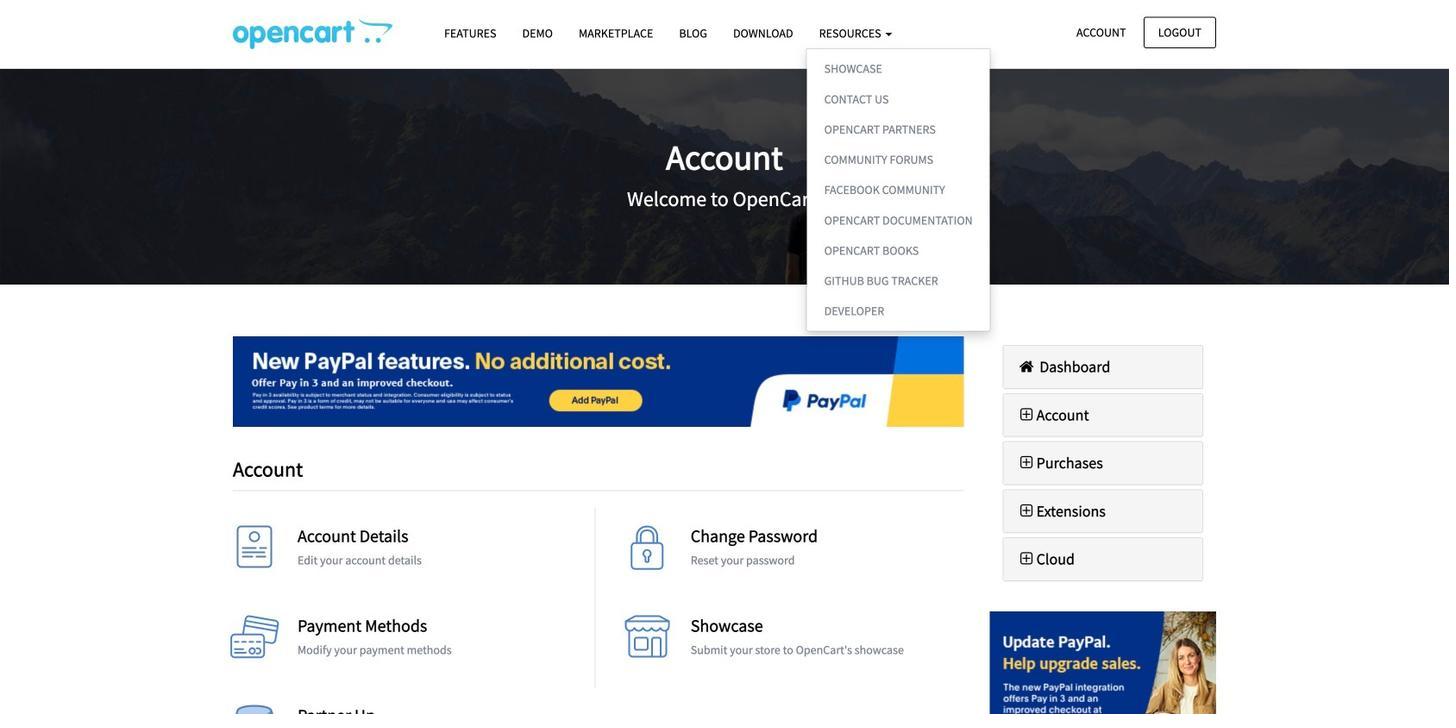 Task type: vqa. For each thing, say whether or not it's contained in the screenshot.
Tax ID "text box"
no



Task type: locate. For each thing, give the bounding box(es) containing it.
plus square o image
[[1017, 455, 1037, 471], [1017, 504, 1037, 519]]

1 vertical spatial plus square o image
[[1017, 504, 1037, 519]]

account image
[[229, 526, 281, 578]]

1 horizontal spatial paypal image
[[990, 612, 1217, 715]]

plus square o image
[[1017, 407, 1037, 423], [1017, 552, 1037, 567]]

1 plus square o image from the top
[[1017, 407, 1037, 423]]

paypal image
[[233, 337, 964, 427], [990, 612, 1217, 715]]

0 horizontal spatial paypal image
[[233, 337, 964, 427]]

0 vertical spatial plus square o image
[[1017, 455, 1037, 471]]

0 vertical spatial paypal image
[[233, 337, 964, 427]]

payment methods image
[[229, 616, 281, 668]]

2 plus square o image from the top
[[1017, 552, 1037, 567]]

change password image
[[622, 526, 674, 578]]

1 vertical spatial plus square o image
[[1017, 552, 1037, 567]]

0 vertical spatial plus square o image
[[1017, 407, 1037, 423]]



Task type: describe. For each thing, give the bounding box(es) containing it.
showcase image
[[622, 616, 674, 668]]

opencart - your account image
[[233, 18, 393, 49]]

apply to become a partner image
[[229, 706, 281, 715]]

2 plus square o image from the top
[[1017, 504, 1037, 519]]

1 vertical spatial paypal image
[[990, 612, 1217, 715]]

1 plus square o image from the top
[[1017, 455, 1037, 471]]

home image
[[1017, 359, 1037, 375]]



